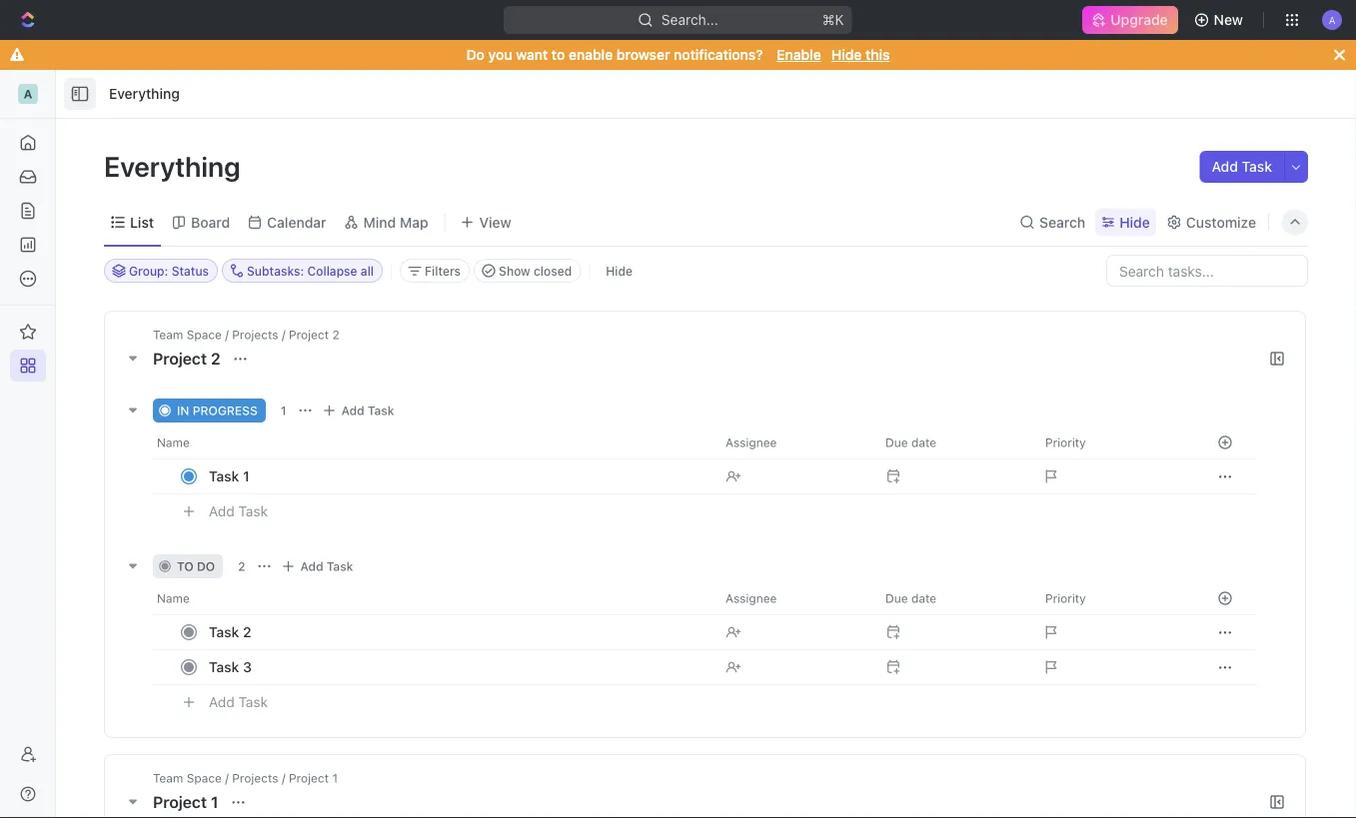 Task type: vqa. For each thing, say whether or not it's contained in the screenshot.
right the to
yes



Task type: describe. For each thing, give the bounding box(es) containing it.
priority for 2
[[1045, 592, 1086, 606]]

projects for project 2
[[232, 328, 278, 342]]

do
[[466, 46, 485, 63]]

hide inside button
[[606, 264, 633, 278]]

task 3
[[209, 659, 252, 676]]

a for a dropdown button within the navigation
[[24, 87, 32, 101]]

priority button for 2
[[1033, 583, 1193, 615]]

upgrade link
[[1083, 6, 1178, 34]]

1 horizontal spatial a button
[[1316, 4, 1348, 36]]

mind map link
[[359, 208, 428, 236]]

view button
[[453, 208, 518, 236]]

subtasks: collapse all
[[247, 264, 374, 278]]

name for to do
[[157, 592, 190, 606]]

due date for 1
[[885, 436, 937, 450]]

project 1
[[153, 793, 222, 812]]

1 vertical spatial everything
[[104, 149, 246, 182]]

filters
[[425, 264, 461, 278]]

due for 1
[[885, 436, 908, 450]]

show closed
[[499, 264, 572, 278]]

a for a dropdown button to the right
[[1329, 14, 1336, 25]]

2 down "team space / projects / project 2"
[[211, 349, 221, 368]]

due date for 2
[[885, 592, 937, 606]]

in progress
[[177, 404, 258, 418]]

customize button
[[1160, 208, 1262, 236]]

task 2
[[209, 624, 251, 641]]

list link
[[126, 208, 154, 236]]

team space / projects / project 1
[[153, 772, 338, 786]]

space for 2
[[187, 328, 222, 342]]

assignee button for 2
[[714, 583, 873, 615]]

name button for 1
[[153, 427, 714, 459]]

status
[[172, 264, 209, 278]]

all
[[361, 264, 374, 278]]

name for in progress
[[157, 436, 190, 450]]

task 2 link
[[204, 618, 710, 647]]

upgrade
[[1111, 11, 1168, 28]]

everything link
[[104, 82, 185, 106]]

new
[[1214, 11, 1243, 28]]

date for 2
[[911, 592, 937, 606]]

search button
[[1013, 208, 1092, 236]]

projects for project 1
[[232, 772, 278, 786]]

2 right do on the left bottom
[[238, 560, 245, 574]]

show closed button
[[474, 259, 581, 283]]

team for project 2
[[153, 328, 183, 342]]

2 down collapse
[[332, 328, 340, 342]]

board
[[191, 214, 230, 230]]

browser
[[617, 46, 670, 63]]

mind map
[[363, 214, 428, 230]]

hide button
[[598, 259, 641, 283]]

do
[[197, 560, 215, 574]]

view button
[[453, 199, 518, 246]]

assignee for 2
[[726, 592, 777, 606]]

apple's workspace, , element
[[18, 84, 38, 104]]



Task type: locate. For each thing, give the bounding box(es) containing it.
priority for 1
[[1045, 436, 1086, 450]]

team for project 1
[[153, 772, 183, 786]]

priority button for 1
[[1033, 427, 1193, 459]]

2 vertical spatial hide
[[606, 264, 633, 278]]

due date
[[885, 436, 937, 450], [885, 592, 937, 606]]

customize
[[1186, 214, 1256, 230]]

0 vertical spatial space
[[187, 328, 222, 342]]

progress
[[193, 404, 258, 418]]

1 vertical spatial due date button
[[873, 583, 1033, 615]]

show
[[499, 264, 530, 278]]

1 assignee button from the top
[[714, 427, 873, 459]]

space up project 2
[[187, 328, 222, 342]]

0 horizontal spatial a button
[[10, 78, 46, 110]]

1 assignee from the top
[[726, 436, 777, 450]]

due date button
[[873, 427, 1033, 459], [873, 583, 1033, 615]]

1 vertical spatial priority
[[1045, 592, 1086, 606]]

board link
[[187, 208, 230, 236]]

0 vertical spatial name
[[157, 436, 190, 450]]

assignee button
[[714, 427, 873, 459], [714, 583, 873, 615]]

2 projects from the top
[[232, 772, 278, 786]]

1 vertical spatial due date
[[885, 592, 937, 606]]

2 up '3'
[[243, 624, 251, 641]]

1 vertical spatial name
[[157, 592, 190, 606]]

0 vertical spatial date
[[911, 436, 937, 450]]

team
[[153, 328, 183, 342], [153, 772, 183, 786]]

hide right search at the top right of the page
[[1120, 214, 1150, 230]]

assignee for 1
[[726, 436, 777, 450]]

list
[[130, 214, 154, 230]]

2 assignee from the top
[[726, 592, 777, 606]]

2
[[332, 328, 340, 342], [211, 349, 221, 368], [238, 560, 245, 574], [243, 624, 251, 641]]

0 vertical spatial priority
[[1045, 436, 1086, 450]]

team up project 1
[[153, 772, 183, 786]]

1 vertical spatial space
[[187, 772, 222, 786]]

in
[[177, 404, 189, 418]]

assignee button for 1
[[714, 427, 873, 459]]

0 vertical spatial team
[[153, 328, 183, 342]]

1 name from the top
[[157, 436, 190, 450]]

a button
[[1316, 4, 1348, 36], [10, 78, 46, 110]]

2 due date from the top
[[885, 592, 937, 606]]

2 name from the top
[[157, 592, 190, 606]]

0 vertical spatial priority button
[[1033, 427, 1193, 459]]

name button
[[153, 427, 714, 459], [153, 583, 714, 615]]

1 vertical spatial priority button
[[1033, 583, 1193, 615]]

0 horizontal spatial to
[[177, 560, 194, 574]]

1 horizontal spatial a
[[1329, 14, 1336, 25]]

2 team from the top
[[153, 772, 183, 786]]

priority button
[[1033, 427, 1193, 459], [1033, 583, 1193, 615]]

1
[[281, 404, 286, 418], [243, 468, 249, 485], [332, 772, 338, 786], [211, 793, 218, 812]]

everything
[[109, 85, 180, 102], [104, 149, 246, 182]]

do you want to enable browser notifications? enable hide this
[[466, 46, 890, 63]]

hide inside dropdown button
[[1120, 214, 1150, 230]]

0 vertical spatial a button
[[1316, 4, 1348, 36]]

0 vertical spatial everything
[[109, 85, 180, 102]]

2 horizontal spatial hide
[[1120, 214, 1150, 230]]

notifications?
[[674, 46, 763, 63]]

add
[[1212, 158, 1238, 175], [341, 404, 364, 418], [209, 503, 235, 520], [300, 560, 323, 574], [209, 694, 235, 711]]

task 1 link
[[204, 462, 710, 491]]

2 date from the top
[[911, 592, 937, 606]]

due
[[885, 436, 908, 450], [885, 592, 908, 606]]

map
[[400, 214, 428, 230]]

1 vertical spatial a button
[[10, 78, 46, 110]]

1 vertical spatial due
[[885, 592, 908, 606]]

want
[[516, 46, 548, 63]]

2 name button from the top
[[153, 583, 714, 615]]

search...
[[662, 11, 719, 28]]

0 vertical spatial hide
[[831, 46, 862, 63]]

enable
[[569, 46, 613, 63]]

a
[[1329, 14, 1336, 25], [24, 87, 32, 101]]

1 priority from the top
[[1045, 436, 1086, 450]]

hide left this in the right top of the page
[[831, 46, 862, 63]]

group:
[[129, 264, 168, 278]]

name button up the task 1 link
[[153, 427, 714, 459]]

1 inside the task 1 link
[[243, 468, 249, 485]]

assignee
[[726, 436, 777, 450], [726, 592, 777, 606]]

/
[[225, 328, 229, 342], [282, 328, 285, 342], [225, 772, 229, 786], [282, 772, 285, 786]]

collapse
[[307, 264, 357, 278]]

due date button for 2
[[873, 583, 1033, 615]]

to left do on the left bottom
[[177, 560, 194, 574]]

team up project 2
[[153, 328, 183, 342]]

1 date from the top
[[911, 436, 937, 450]]

search
[[1039, 214, 1086, 230]]

group: status
[[129, 264, 209, 278]]

name down to do
[[157, 592, 190, 606]]

mind
[[363, 214, 396, 230]]

1 due date from the top
[[885, 436, 937, 450]]

1 vertical spatial to
[[177, 560, 194, 574]]

0 vertical spatial due date
[[885, 436, 937, 450]]

projects
[[232, 328, 278, 342], [232, 772, 278, 786]]

0 vertical spatial projects
[[232, 328, 278, 342]]

you
[[488, 46, 512, 63]]

1 horizontal spatial hide
[[831, 46, 862, 63]]

0 vertical spatial due
[[885, 436, 908, 450]]

Search tasks... text field
[[1107, 256, 1307, 286]]

1 team from the top
[[153, 328, 183, 342]]

team space / projects / project 2
[[153, 328, 340, 342]]

0 vertical spatial assignee button
[[714, 427, 873, 459]]

this
[[866, 46, 890, 63]]

task
[[1242, 158, 1272, 175], [368, 404, 394, 418], [209, 468, 239, 485], [238, 503, 268, 520], [327, 560, 353, 574], [209, 624, 239, 641], [209, 659, 239, 676], [238, 694, 268, 711]]

date
[[911, 436, 937, 450], [911, 592, 937, 606]]

new button
[[1186, 4, 1255, 36]]

1 horizontal spatial to
[[552, 46, 565, 63]]

0 horizontal spatial hide
[[606, 264, 633, 278]]

1 vertical spatial assignee
[[726, 592, 777, 606]]

filters button
[[400, 259, 470, 283]]

hide button
[[1096, 208, 1156, 236]]

0 vertical spatial to
[[552, 46, 565, 63]]

date for 1
[[911, 436, 937, 450]]

project
[[289, 328, 329, 342], [153, 349, 207, 368], [289, 772, 329, 786], [153, 793, 207, 812]]

0 horizontal spatial a
[[24, 87, 32, 101]]

1 vertical spatial name button
[[153, 583, 714, 615]]

calendar
[[267, 214, 326, 230]]

project 2
[[153, 349, 224, 368]]

2 due from the top
[[885, 592, 908, 606]]

a button inside navigation
[[10, 78, 46, 110]]

hide right closed
[[606, 264, 633, 278]]

space
[[187, 328, 222, 342], [187, 772, 222, 786]]

2 due date button from the top
[[873, 583, 1033, 615]]

1 vertical spatial hide
[[1120, 214, 1150, 230]]

name button for 2
[[153, 583, 714, 615]]

to right 'want'
[[552, 46, 565, 63]]

a inside navigation
[[24, 87, 32, 101]]

add task button
[[1200, 151, 1284, 183], [317, 399, 402, 423], [200, 500, 276, 524], [276, 555, 361, 579], [200, 691, 276, 715]]

name down in
[[157, 436, 190, 450]]

1 space from the top
[[187, 328, 222, 342]]

hide
[[831, 46, 862, 63], [1120, 214, 1150, 230], [606, 264, 633, 278]]

space for 1
[[187, 772, 222, 786]]

sidebar navigation
[[0, 70, 56, 819]]

task 3 link
[[204, 653, 710, 682]]

to do
[[177, 560, 215, 574]]

due for 2
[[885, 592, 908, 606]]

0 vertical spatial a
[[1329, 14, 1336, 25]]

enable
[[777, 46, 821, 63]]

calendar link
[[263, 208, 326, 236]]

0 vertical spatial assignee
[[726, 436, 777, 450]]

0 vertical spatial name button
[[153, 427, 714, 459]]

priority
[[1045, 436, 1086, 450], [1045, 592, 1086, 606]]

name button up "task 2" link
[[153, 583, 714, 615]]

1 due date button from the top
[[873, 427, 1033, 459]]

1 vertical spatial date
[[911, 592, 937, 606]]

1 vertical spatial team
[[153, 772, 183, 786]]

task 1
[[209, 468, 249, 485]]

2 space from the top
[[187, 772, 222, 786]]

3
[[243, 659, 252, 676]]

space up project 1
[[187, 772, 222, 786]]

1 name button from the top
[[153, 427, 714, 459]]

1 vertical spatial projects
[[232, 772, 278, 786]]

2 priority button from the top
[[1033, 583, 1193, 615]]

closed
[[534, 264, 572, 278]]

name
[[157, 436, 190, 450], [157, 592, 190, 606]]

add task
[[1212, 158, 1272, 175], [341, 404, 394, 418], [209, 503, 268, 520], [300, 560, 353, 574], [209, 694, 268, 711]]

2 assignee button from the top
[[714, 583, 873, 615]]

1 vertical spatial a
[[24, 87, 32, 101]]

1 projects from the top
[[232, 328, 278, 342]]

view
[[479, 214, 511, 230]]

⌘k
[[823, 11, 844, 28]]

to
[[552, 46, 565, 63], [177, 560, 194, 574]]

1 due from the top
[[885, 436, 908, 450]]

due date button for 1
[[873, 427, 1033, 459]]

0 vertical spatial due date button
[[873, 427, 1033, 459]]

2 priority from the top
[[1045, 592, 1086, 606]]

1 vertical spatial assignee button
[[714, 583, 873, 615]]

subtasks:
[[247, 264, 304, 278]]

1 priority button from the top
[[1033, 427, 1193, 459]]



